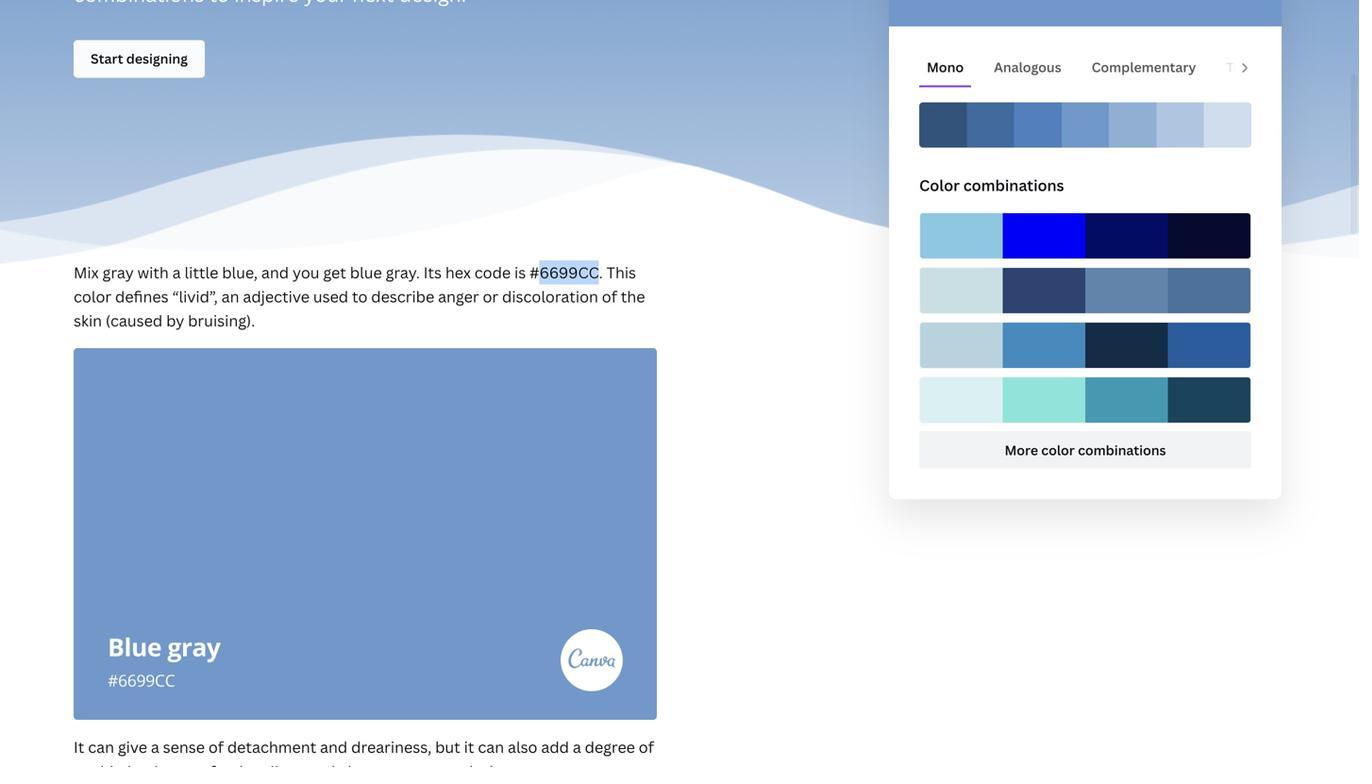 Task type: describe. For each thing, give the bounding box(es) containing it.
bruising).
[[188, 311, 255, 331]]

a for with
[[173, 263, 181, 283]]

you
[[293, 263, 320, 283]]

with
[[137, 263, 169, 283]]

skin
[[74, 311, 102, 331]]

degree
[[585, 738, 636, 758]]

gray.
[[386, 263, 420, 283]]

elegance
[[339, 762, 404, 768]]

analogous button
[[987, 49, 1070, 85]]

combinations
[[964, 175, 1065, 196]]

mono button
[[920, 49, 972, 85]]

the
[[621, 287, 646, 307]]

but
[[435, 738, 461, 758]]

triad button
[[1220, 49, 1267, 85]]

analogous
[[995, 58, 1062, 76]]

and inside mix gray with a little blue, and you get blue gray. its hex code is #6699cc. this color defines "livid", an adjective used to describe anger or discoloration of the skin (caused by bruising).
[[262, 263, 289, 283]]

"livid",
[[172, 287, 218, 307]]

to inside it can give a sense of detachment and dreariness, but it can also add a degree of sophistication, professionalism, and elegance to your designs.
[[408, 762, 423, 768]]

defines
[[115, 287, 169, 307]]

hex
[[446, 263, 471, 283]]

discoloration
[[502, 287, 599, 307]]

color
[[74, 287, 112, 307]]

blue,
[[222, 263, 258, 283]]

it
[[464, 738, 475, 758]]

complementary button
[[1085, 49, 1205, 85]]

dreariness,
[[351, 738, 432, 758]]

(caused
[[106, 311, 163, 331]]

professionalism,
[[185, 762, 304, 768]]

little
[[185, 263, 219, 283]]

triad
[[1227, 58, 1260, 76]]

blue
[[350, 263, 382, 283]]

mix gray with a little blue, and you get blue gray. its hex code is #6699cc. this color defines "livid", an adjective used to describe anger or discoloration of the skin (caused by bruising).
[[74, 263, 646, 331]]

mix
[[74, 263, 99, 283]]

detachment
[[227, 738, 317, 758]]

sense
[[163, 738, 205, 758]]

an
[[222, 287, 239, 307]]

2 horizontal spatial of
[[639, 738, 654, 758]]

a for give
[[151, 738, 159, 758]]



Task type: locate. For each thing, give the bounding box(es) containing it.
0 horizontal spatial to
[[352, 287, 368, 307]]

color
[[920, 175, 960, 196]]

of inside mix gray with a little blue, and you get blue gray. its hex code is #6699cc. this color defines "livid", an adjective used to describe anger or discoloration of the skin (caused by bruising).
[[602, 287, 618, 307]]

1 horizontal spatial can
[[478, 738, 504, 758]]

this
[[607, 263, 637, 283]]

2 vertical spatial and
[[308, 762, 336, 768]]

to
[[352, 287, 368, 307], [408, 762, 423, 768]]

add
[[541, 738, 569, 758]]

1 horizontal spatial of
[[602, 287, 618, 307]]

describe
[[371, 287, 435, 307]]

of right the sense
[[209, 738, 224, 758]]

and left the elegance
[[308, 762, 336, 768]]

#6699cc.
[[530, 263, 603, 283]]

blue gray image
[[74, 348, 657, 721]]

designs.
[[464, 762, 523, 768]]

give
[[118, 738, 147, 758]]

complementary
[[1092, 58, 1197, 76]]

to down blue
[[352, 287, 368, 307]]

or
[[483, 287, 499, 307]]

it
[[74, 738, 84, 758]]

used
[[313, 287, 349, 307]]

1 can from the left
[[88, 738, 114, 758]]

0 vertical spatial and
[[262, 263, 289, 283]]

it can give a sense of detachment and dreariness, but it can also add a degree of sophistication, professionalism, and elegance to your designs.
[[74, 738, 654, 768]]

2 horizontal spatial a
[[573, 738, 582, 758]]

a right with
[[173, 263, 181, 283]]

of left 'the'
[[602, 287, 618, 307]]

code
[[475, 263, 511, 283]]

0 horizontal spatial of
[[209, 738, 224, 758]]

get
[[323, 263, 347, 283]]

can
[[88, 738, 114, 758], [478, 738, 504, 758]]

adjective
[[243, 287, 310, 307]]

0 horizontal spatial a
[[151, 738, 159, 758]]

color combinations
[[920, 175, 1065, 196]]

of
[[602, 287, 618, 307], [209, 738, 224, 758], [639, 738, 654, 758]]

1 vertical spatial to
[[408, 762, 423, 768]]

to left your
[[408, 762, 423, 768]]

can up designs.
[[478, 738, 504, 758]]

its
[[424, 263, 442, 283]]

a
[[173, 263, 181, 283], [151, 738, 159, 758], [573, 738, 582, 758]]

can right 'it'
[[88, 738, 114, 758]]

gray
[[102, 263, 134, 283]]

0 horizontal spatial can
[[88, 738, 114, 758]]

and up the elegance
[[320, 738, 348, 758]]

by
[[166, 311, 184, 331]]

a right add
[[573, 738, 582, 758]]

is
[[515, 263, 526, 283]]

anger
[[438, 287, 479, 307]]

1 horizontal spatial to
[[408, 762, 423, 768]]

and
[[262, 263, 289, 283], [320, 738, 348, 758], [308, 762, 336, 768]]

and up adjective
[[262, 263, 289, 283]]

a inside mix gray with a little blue, and you get blue gray. its hex code is #6699cc. this color defines "livid", an adjective used to describe anger or discoloration of the skin (caused by bruising).
[[173, 263, 181, 283]]

a right give
[[151, 738, 159, 758]]

mono
[[927, 58, 964, 76]]

also
[[508, 738, 538, 758]]

2 can from the left
[[478, 738, 504, 758]]

0 vertical spatial to
[[352, 287, 368, 307]]

of right the degree
[[639, 738, 654, 758]]

sophistication,
[[74, 762, 181, 768]]

1 horizontal spatial a
[[173, 263, 181, 283]]

1 vertical spatial and
[[320, 738, 348, 758]]

to inside mix gray with a little blue, and you get blue gray. its hex code is #6699cc. this color defines "livid", an adjective used to describe anger or discoloration of the skin (caused by bruising).
[[352, 287, 368, 307]]

your
[[427, 762, 460, 768]]



Task type: vqa. For each thing, say whether or not it's contained in the screenshot.
ITS
yes



